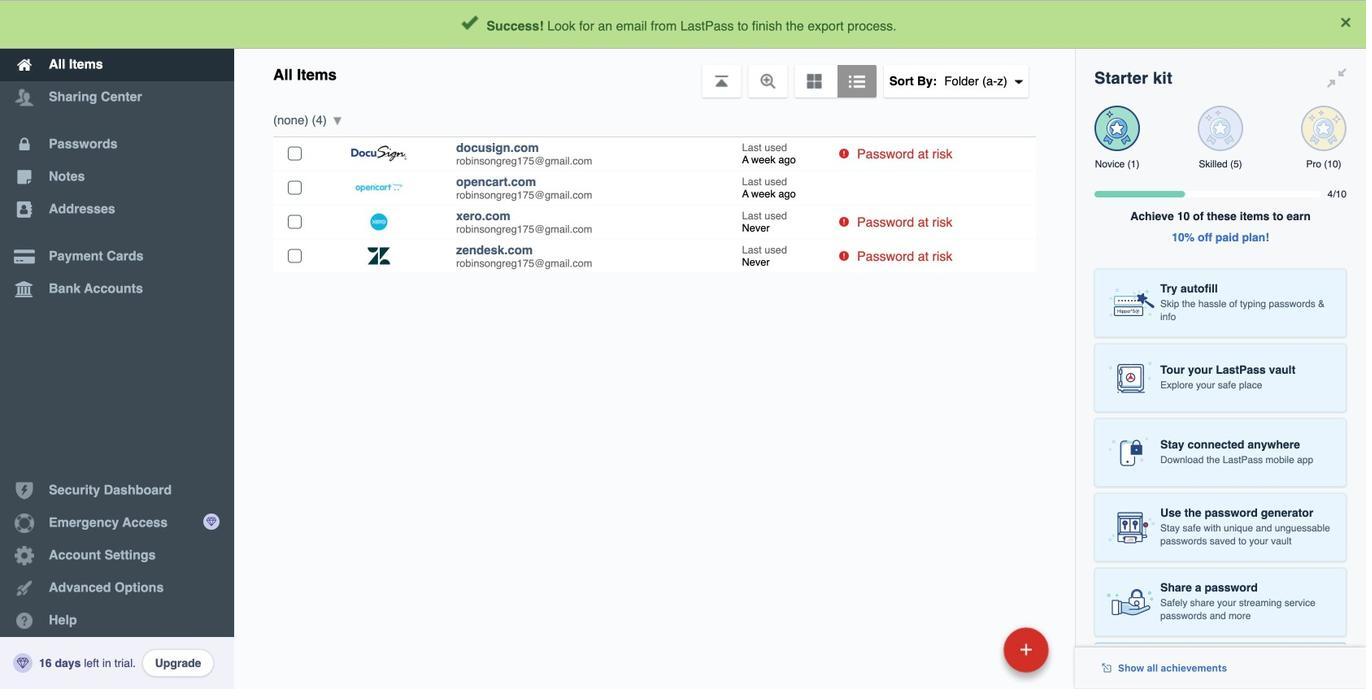 Task type: locate. For each thing, give the bounding box(es) containing it.
alert
[[0, 0, 1366, 49]]

clear search image
[[392, 7, 424, 42]]

new item element
[[892, 627, 1055, 673]]



Task type: describe. For each thing, give the bounding box(es) containing it.
search my vault text field
[[392, 7, 1042, 42]]

main navigation navigation
[[0, 0, 234, 690]]

vault options navigation
[[234, 49, 1075, 98]]

new item navigation
[[892, 623, 1059, 690]]

Search search field
[[392, 7, 1042, 42]]



Task type: vqa. For each thing, say whether or not it's contained in the screenshot.
LastPass image
no



